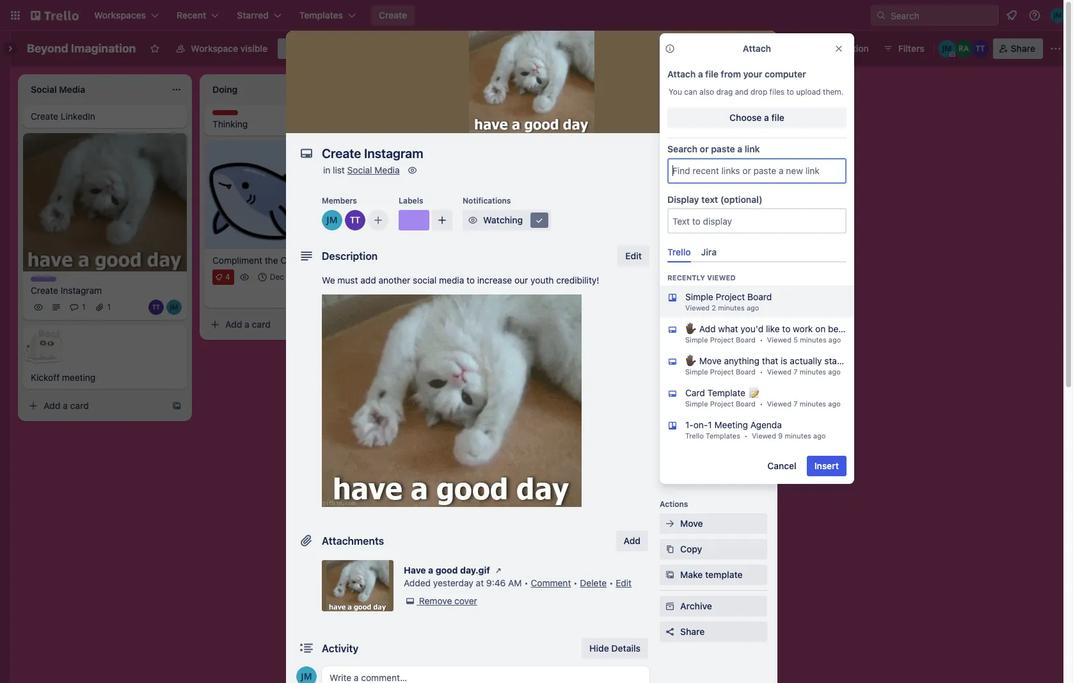 Task type: locate. For each thing, give the bounding box(es) containing it.
• down you'd
[[760, 336, 763, 344]]

0 vertical spatial ruby anderson (rubyanderson7) image
[[955, 40, 973, 58]]

social right in
[[347, 165, 372, 175]]

0 horizontal spatial ups
[[687, 370, 702, 380]]

power- up on-
[[700, 389, 730, 399]]

social media
[[680, 441, 734, 452]]

search or paste a link
[[668, 143, 760, 154]]

create inside create linkedin link
[[31, 111, 58, 122]]

attachment
[[680, 312, 730, 323]]

sm image right edit button
[[664, 234, 677, 247]]

Display text (optional) field
[[669, 210, 846, 233]]

sm image for watching
[[467, 214, 479, 227]]

0 horizontal spatial automation
[[660, 421, 703, 431]]

sm image
[[802, 38, 820, 56], [467, 214, 479, 227], [533, 214, 546, 227], [664, 234, 677, 247], [664, 517, 677, 530], [664, 543, 677, 556], [492, 564, 505, 577], [664, 600, 677, 613]]

jeremy miller (jeremymiller198) image
[[1050, 8, 1066, 23], [938, 40, 956, 58], [330, 287, 346, 303], [296, 666, 317, 683]]

our
[[515, 275, 528, 285]]

board inside ✋🏿 move anything that is actually started here simple project board • viewed 7 minutes ago
[[736, 368, 756, 376]]

1 vertical spatial ups
[[687, 370, 702, 380]]

2 vertical spatial create
[[31, 285, 58, 296]]

4 simple from the top
[[686, 400, 708, 408]]

0 vertical spatial trello.card image
[[668, 325, 678, 335]]

move inside ✋🏿 move anything that is actually started here simple project board • viewed 7 minutes ago
[[700, 356, 722, 366]]

Dec 31 checkbox
[[255, 269, 299, 285]]

1 down create instagram link
[[107, 302, 111, 312]]

0 vertical spatial another
[[606, 83, 638, 93]]

add a card for add a card button to the top
[[225, 319, 271, 329]]

0 vertical spatial media
[[375, 165, 400, 175]]

create inside create instagram link
[[31, 285, 58, 296]]

color: purple, title: none image up create instagram
[[31, 277, 56, 282]]

work
[[793, 324, 813, 334]]

checklist link
[[660, 256, 768, 277]]

simple down 'card'
[[686, 400, 708, 408]]

color: purple, title: none image
[[399, 210, 430, 230], [31, 277, 56, 282]]

0 horizontal spatial color: purple, title: none image
[[31, 277, 56, 282]]

youth
[[531, 275, 554, 285]]

make
[[680, 569, 703, 580]]

compliment
[[213, 255, 262, 265]]

0 vertical spatial members
[[322, 196, 357, 205]]

list left you on the top of page
[[641, 83, 653, 93]]

sm image left close popover icon
[[802, 38, 820, 56]]

choose
[[730, 112, 762, 123]]

9
[[778, 432, 783, 440]]

also
[[700, 87, 714, 97]]

ups left 📝
[[730, 389, 747, 399]]

1-on-1 meeting agenda trello templates • viewed 9 minutes ago
[[686, 420, 826, 440]]

0 horizontal spatial card
[[70, 400, 89, 411]]

2 7 from the top
[[794, 400, 798, 408]]

ups up computer
[[775, 43, 792, 54]]

create button
[[371, 5, 415, 26]]

move
[[700, 356, 722, 366], [680, 518, 703, 529]]

2
[[712, 304, 716, 312]]

1 vertical spatial social
[[680, 441, 706, 452]]

create inside create button
[[379, 10, 407, 20]]

move up copy
[[680, 518, 703, 529]]

ago inside card template 📝 simple project board • viewed 7 minutes ago
[[829, 400, 841, 408]]

and
[[735, 87, 749, 97]]

1 horizontal spatial media
[[708, 441, 734, 452]]

move link
[[660, 513, 768, 534]]

trello.card image
[[668, 357, 678, 367]]

1 vertical spatial media
[[708, 441, 734, 452]]

labels
[[399, 196, 424, 205], [680, 235, 708, 246]]

create from template… image
[[172, 401, 182, 411]]

project
[[716, 292, 745, 302], [710, 336, 734, 344], [710, 368, 734, 376], [710, 400, 734, 408]]

trello.card image
[[668, 325, 678, 335], [668, 389, 678, 399]]

social down "1-"
[[680, 441, 706, 452]]

add a card button down kickoff meeting link
[[23, 396, 166, 416]]

• up agenda
[[760, 400, 763, 408]]

board right visible
[[300, 43, 325, 54]]

1 vertical spatial trello
[[686, 432, 704, 440]]

1 vertical spatial automation
[[660, 421, 703, 431]]

simple inside card template 📝 simple project board • viewed 7 minutes ago
[[686, 400, 708, 408]]

1 horizontal spatial attach
[[743, 43, 771, 54]]

create linkedin link
[[31, 110, 179, 123]]

1 horizontal spatial card
[[252, 319, 271, 329]]

0 vertical spatial move
[[700, 356, 722, 366]]

jeremy miller (jeremymiller198) image
[[322, 210, 342, 230], [166, 300, 182, 315]]

social
[[413, 275, 437, 285]]

1 up templates
[[708, 420, 712, 430]]

trello.card image left 'card'
[[668, 389, 678, 399]]

0 horizontal spatial share
[[680, 626, 705, 637]]

card down meeting at the bottom left of the page
[[70, 400, 89, 411]]

meeting
[[715, 420, 748, 430]]

add members to card image
[[373, 214, 383, 227]]

project up template
[[710, 368, 734, 376]]

or
[[700, 143, 709, 154]]

to
[[787, 87, 794, 97], [677, 191, 685, 200], [467, 275, 475, 285], [783, 324, 791, 334]]

1 down instagram in the top left of the page
[[82, 302, 86, 312]]

0 horizontal spatial add a card button
[[23, 396, 166, 416]]

list inside button
[[641, 83, 653, 93]]

1 horizontal spatial social
[[680, 441, 706, 452]]

file down files
[[772, 112, 785, 123]]

power-ups up your at the top right
[[745, 43, 792, 54]]

board inside card template 📝 simple project board • viewed 7 minutes ago
[[736, 400, 756, 408]]

1 inside 1-on-1 meeting agenda trello templates • viewed 9 minutes ago
[[708, 420, 712, 430]]

viewed down is
[[767, 368, 792, 376]]

1 horizontal spatial file
[[772, 112, 785, 123]]

2 simple from the top
[[686, 336, 708, 344]]

board link
[[278, 38, 332, 59]]

0 vertical spatial share
[[1011, 43, 1036, 54]]

trello.card image for card
[[668, 389, 678, 399]]

1 vertical spatial members
[[680, 209, 720, 220]]

add
[[586, 83, 603, 93], [660, 191, 675, 200], [225, 319, 242, 329], [700, 324, 716, 334], [680, 389, 697, 399], [44, 400, 60, 411], [624, 535, 641, 546]]

move inside the move "link"
[[680, 518, 703, 529]]

project inside ✋🏿 add what you'd like to work on below simple project board • viewed 5 minutes ago
[[710, 336, 734, 344]]

watching
[[483, 214, 523, 225]]

0 vertical spatial attach
[[743, 43, 771, 54]]

None text field
[[316, 142, 738, 165]]

0 horizontal spatial power-ups
[[660, 370, 702, 380]]

ago inside ✋🏿 add what you'd like to work on below simple project board • viewed 5 minutes ago
[[829, 336, 841, 344]]

✋🏿 inside ✋🏿 move anything that is actually started here simple project board • viewed 7 minutes ago
[[686, 356, 697, 366]]

trello inside tab list
[[668, 247, 691, 257]]

on
[[816, 324, 826, 334]]

sm image inside labels link
[[664, 234, 677, 247]]

that
[[762, 356, 779, 366]]

sm image left archive
[[664, 600, 677, 613]]

sm image down display in the right of the page
[[664, 209, 677, 221]]

sm image inside the "members" link
[[664, 209, 677, 221]]

sm image down actions
[[664, 517, 677, 530]]

hide details link
[[582, 638, 648, 659]]

📝
[[748, 388, 760, 398]]

trello.card image inside card template 📝 option
[[668, 389, 678, 399]]

7 down ✋🏿 move anything that is actually started here simple project board • viewed 7 minutes ago
[[794, 400, 798, 408]]

terry turtle (terryturtle) image
[[972, 40, 989, 58], [312, 287, 328, 303]]

attachments
[[322, 535, 384, 547]]

2 vertical spatial ups
[[730, 389, 747, 399]]

1 vertical spatial labels
[[680, 235, 708, 246]]

terry turtle (terryturtle) image down search "field"
[[972, 40, 989, 58]]

add button
[[616, 531, 648, 551]]

move down custom fields button at the right
[[700, 356, 722, 366]]

show menu image
[[1050, 42, 1063, 55]]

added
[[404, 577, 431, 588]]

simple inside ✋🏿 add what you'd like to work on below simple project board • viewed 5 minutes ago
[[686, 336, 708, 344]]

share button down 0 notifications icon
[[993, 38, 1043, 59]]

1 7 from the top
[[794, 368, 798, 376]]

ups up 'card'
[[687, 370, 702, 380]]

from
[[721, 68, 741, 79]]

1 simple from the top
[[686, 292, 714, 302]]

minutes inside ✋🏿 add what you'd like to work on below simple project board • viewed 5 minutes ago
[[800, 336, 827, 344]]

hide details
[[590, 643, 641, 654]]

sm image up recently
[[664, 260, 677, 273]]

1 vertical spatial share
[[680, 626, 705, 637]]

• down meeting
[[745, 432, 748, 440]]

7 down actually
[[794, 368, 798, 376]]

labels down social media link
[[399, 196, 424, 205]]

simple down attachment at the top of the page
[[686, 336, 708, 344]]

edit link
[[616, 577, 632, 588]]

like
[[766, 324, 780, 334]]

0 vertical spatial add a card button
[[205, 314, 348, 335]]

members link
[[660, 205, 768, 225]]

ruby anderson (rubyanderson7) image
[[955, 40, 973, 58], [348, 287, 364, 303]]

project inside simple project board viewed 2 minutes ago
[[716, 292, 745, 302]]

them.
[[823, 87, 844, 97]]

viewed down like
[[767, 336, 792, 344]]

0 vertical spatial power-
[[745, 43, 775, 54]]

here
[[857, 356, 875, 366]]

card up the "members" link
[[687, 191, 704, 200]]

2 horizontal spatial power-
[[745, 43, 775, 54]]

insert
[[815, 461, 839, 471]]

attach for attach
[[743, 43, 771, 54]]

media up the add members to card icon
[[375, 165, 400, 175]]

project up 2
[[716, 292, 745, 302]]

viewed down agenda
[[752, 432, 776, 440]]

•
[[760, 336, 763, 344], [760, 368, 763, 376], [760, 400, 763, 408], [745, 432, 748, 440]]

2 horizontal spatial card
[[687, 191, 704, 200]]

automation inside button
[[820, 43, 869, 54]]

trello.card image inside ✋🏿 add what you'd like to work on below option
[[668, 325, 678, 335]]

template
[[708, 388, 746, 398]]

1 left we
[[317, 272, 320, 281]]

1 horizontal spatial ruby anderson (rubyanderson7) image
[[955, 40, 973, 58]]

✋🏿 add what you'd like to work on below option
[[657, 318, 857, 350]]

minutes inside card template 📝 simple project board • viewed 7 minutes ago
[[800, 400, 826, 408]]

0 vertical spatial 7
[[794, 368, 798, 376]]

simple up 'card'
[[686, 368, 708, 376]]

share button down archive link
[[660, 622, 768, 642]]

0 vertical spatial card
[[687, 191, 704, 200]]

0 vertical spatial list
[[641, 83, 653, 93]]

to right like
[[783, 324, 791, 334]]

sm image for remove cover
[[404, 595, 417, 607]]

1 horizontal spatial labels
[[680, 235, 708, 246]]

power-ups down trello.card image
[[660, 370, 702, 380]]

project down template
[[710, 400, 734, 408]]

0 vertical spatial jeremy miller (jeremymiller198) image
[[322, 210, 342, 230]]

sm image
[[723, 109, 736, 122], [406, 164, 419, 177], [664, 209, 677, 221], [664, 260, 677, 273], [664, 568, 677, 581], [404, 595, 417, 607]]

media
[[375, 165, 400, 175], [708, 441, 734, 452]]

1 horizontal spatial ups
[[730, 389, 747, 399]]

color: purple, title: none image right the add members to card icon
[[399, 210, 430, 230]]

another inside button
[[606, 83, 638, 93]]

Write a comment text field
[[322, 666, 650, 683]]

0 horizontal spatial terry turtle (terryturtle) image
[[149, 300, 164, 315]]

card for the bottom create from template… image
[[252, 319, 271, 329]]

1 horizontal spatial members
[[680, 209, 720, 220]]

actually
[[790, 356, 822, 366]]

another left you on the top of page
[[606, 83, 638, 93]]

attach up you on the top of page
[[668, 68, 696, 79]]

1 horizontal spatial automation
[[820, 43, 869, 54]]

• inside ✋🏿 move anything that is actually started here simple project board • viewed 7 minutes ago
[[760, 368, 763, 376]]

trello.card image up trello.card image
[[668, 325, 678, 335]]

1 horizontal spatial add a card button
[[205, 314, 348, 335]]

project down what at the top
[[710, 336, 734, 344]]

to right media
[[467, 275, 475, 285]]

power-ups inside power-ups button
[[745, 43, 792, 54]]

0 horizontal spatial another
[[379, 275, 410, 285]]

recently viewed list box
[[657, 286, 875, 446]]

viewed left 2
[[686, 304, 710, 312]]

create from template… image
[[535, 117, 545, 127], [353, 319, 364, 329]]

1 horizontal spatial list
[[641, 83, 653, 93]]

add a card down '4'
[[225, 319, 271, 329]]

sm image down notifications
[[467, 214, 479, 227]]

share down archive
[[680, 626, 705, 637]]

board down you'd
[[736, 336, 756, 344]]

sm image inside the move "link"
[[664, 517, 677, 530]]

we
[[322, 275, 335, 285]]

1 horizontal spatial another
[[606, 83, 638, 93]]

4
[[225, 272, 230, 281]]

1 vertical spatial file
[[772, 112, 785, 123]]

sm image for members
[[664, 209, 677, 221]]

trello inside 1-on-1 meeting agenda trello templates • viewed 9 minutes ago
[[686, 432, 704, 440]]

social
[[347, 165, 372, 175], [680, 441, 706, 452]]

tab list containing trello
[[663, 241, 852, 263]]

1 vertical spatial trello.card image
[[668, 389, 678, 399]]

card template 📝 option
[[657, 382, 857, 414]]

0 vertical spatial trello
[[668, 247, 691, 257]]

ago inside 1-on-1 meeting agenda trello templates • viewed 9 minutes ago
[[814, 432, 826, 440]]

ago inside simple project board viewed 2 minutes ago
[[747, 304, 759, 312]]

1 vertical spatial another
[[379, 275, 410, 285]]

can
[[685, 87, 698, 97]]

1 horizontal spatial terry turtle (terryturtle) image
[[972, 40, 989, 58]]

sm image for labels
[[664, 234, 677, 247]]

0 horizontal spatial file
[[706, 68, 719, 79]]

sm image inside automation button
[[802, 38, 820, 56]]

2 vertical spatial power-
[[700, 389, 730, 399]]

0 horizontal spatial list
[[333, 165, 345, 175]]

share button
[[993, 38, 1043, 59], [660, 622, 768, 642]]

search image
[[876, 10, 887, 20]]

simple up 2
[[686, 292, 714, 302]]

labels up the 'jira'
[[680, 235, 708, 246]]

2 trello.card image from the top
[[668, 389, 678, 399]]

0 horizontal spatial add a card
[[44, 400, 89, 411]]

list
[[641, 83, 653, 93], [333, 165, 345, 175]]

in list social media
[[323, 165, 400, 175]]

✋🏿 inside ✋🏿 add what you'd like to work on below simple project board • viewed 5 minutes ago
[[686, 324, 697, 334]]

viewed inside ✋🏿 move anything that is actually started here simple project board • viewed 7 minutes ago
[[767, 368, 792, 376]]

share
[[1011, 43, 1036, 54], [680, 626, 705, 637]]

1 horizontal spatial power-
[[700, 389, 730, 399]]

2 ✋🏿 from the top
[[686, 356, 697, 366]]

1 vertical spatial jeremy miller (jeremymiller198) image
[[166, 300, 182, 315]]

notifications
[[463, 196, 511, 205]]

0 horizontal spatial members
[[322, 196, 357, 205]]

terry turtle (terryturtle) image left the add members to card icon
[[345, 210, 366, 230]]

yesterday
[[433, 577, 474, 588]]

add
[[361, 275, 376, 285]]

tab list
[[663, 241, 852, 263]]

1 horizontal spatial add a card
[[225, 319, 271, 329]]

automation up "social media"
[[660, 421, 703, 431]]

1 vertical spatial create
[[31, 111, 58, 122]]

0 horizontal spatial attach
[[668, 68, 696, 79]]

• inside card template 📝 simple project board • viewed 7 minutes ago
[[760, 400, 763, 408]]

trello up the checklist
[[668, 247, 691, 257]]

attach
[[743, 43, 771, 54], [668, 68, 696, 79]]

add a card down kickoff meeting
[[44, 400, 89, 411]]

kickoff
[[31, 372, 60, 383]]

0 vertical spatial labels
[[399, 196, 424, 205]]

beyond imagination
[[27, 42, 136, 55]]

sm image down "added"
[[404, 595, 417, 607]]

on-
[[694, 420, 708, 430]]

1 horizontal spatial jeremy miller (jeremymiller198) image
[[322, 210, 342, 230]]

1 trello.card image from the top
[[668, 325, 678, 335]]

• down 'that'
[[760, 368, 763, 376]]

✋🏿 up custom
[[686, 324, 697, 334]]

0 vertical spatial terry turtle (terryturtle) image
[[972, 40, 989, 58]]

drag
[[717, 87, 733, 97]]

0 horizontal spatial share button
[[660, 622, 768, 642]]

ruby anderson (rubyanderson7) image down search "field"
[[955, 40, 973, 58]]

sm image for checklist
[[664, 260, 677, 273]]

terry turtle (terryturtle) image down we
[[312, 287, 328, 303]]

0 vertical spatial color: purple, title: none image
[[399, 210, 430, 230]]

text
[[702, 194, 718, 205]]

copy link
[[660, 539, 768, 559]]

your
[[744, 68, 763, 79]]

0 horizontal spatial ruby anderson (rubyanderson7) image
[[348, 287, 364, 303]]

another right add
[[379, 275, 410, 285]]

0 notifications image
[[1004, 8, 1020, 23]]

sm image inside make template link
[[664, 568, 677, 581]]

share left show menu icon
[[1011, 43, 1036, 54]]

board down 📝
[[736, 400, 756, 408]]

0 vertical spatial create from template… image
[[535, 117, 545, 127]]

trello down "1-"
[[686, 432, 704, 440]]

1 horizontal spatial power-ups
[[745, 43, 792, 54]]

members down text
[[680, 209, 720, 220]]

1 vertical spatial 7
[[794, 400, 798, 408]]

sm image inside the copy link
[[664, 543, 677, 556]]

sm image left copy
[[664, 543, 677, 556]]

back to home image
[[31, 5, 79, 26]]

add another list button
[[563, 74, 737, 102]]

2 vertical spatial card
[[70, 400, 89, 411]]

0 horizontal spatial terry turtle (terryturtle) image
[[312, 287, 328, 303]]

0 vertical spatial automation
[[820, 43, 869, 54]]

✋🏿 right trello.card image
[[686, 356, 697, 366]]

power- up your at the top right
[[745, 43, 775, 54]]

automation up them.
[[820, 43, 869, 54]]

7 inside card template 📝 simple project board • viewed 7 minutes ago
[[794, 400, 798, 408]]

terry turtle (terryturtle) image
[[345, 210, 366, 230], [149, 300, 164, 315]]

0 vertical spatial add a card
[[225, 319, 271, 329]]

media down templates
[[708, 441, 734, 452]]

0 horizontal spatial power-
[[660, 370, 687, 380]]

1 vertical spatial edit
[[616, 577, 632, 588]]

open information menu image
[[1029, 9, 1041, 22]]

add inside ✋🏿 add what you'd like to work on below simple project board • viewed 5 minutes ago
[[700, 324, 716, 334]]

description
[[322, 250, 378, 262]]

1 vertical spatial attach
[[668, 68, 696, 79]]

sm image inside checklist "link"
[[664, 260, 677, 273]]

more info image
[[665, 44, 675, 54]]

checklist
[[680, 261, 720, 271]]

0 horizontal spatial media
[[375, 165, 400, 175]]

0 vertical spatial edit
[[626, 250, 642, 261]]

3 simple from the top
[[686, 368, 708, 376]]

ruby anderson (rubyanderson7) image down must
[[348, 287, 364, 303]]

power- down trello.card image
[[660, 370, 687, 380]]

viewed up agenda
[[767, 400, 792, 408]]

ago inside ✋🏿 move anything that is actually started here simple project board • viewed 7 minutes ago
[[829, 368, 841, 376]]

0 vertical spatial share button
[[993, 38, 1043, 59]]

members down in
[[322, 196, 357, 205]]

Search field
[[887, 6, 999, 25]]

card down dec 31 option
[[252, 319, 271, 329]]

sm image left make
[[664, 568, 677, 581]]

viewed down the checklist
[[707, 274, 736, 282]]

link
[[745, 143, 760, 154]]

comment link
[[531, 577, 571, 588]]

board down anything
[[736, 368, 756, 376]]

file up also
[[706, 68, 719, 79]]

0 vertical spatial social
[[347, 165, 372, 175]]

create for create linkedin
[[31, 111, 58, 122]]

beyond
[[27, 42, 68, 55]]

trello
[[668, 247, 691, 257], [686, 432, 704, 440]]

add a card button down dec 31 option
[[205, 314, 348, 335]]

attach up your at the top right
[[743, 43, 771, 54]]

social media link
[[347, 165, 400, 175]]

board up you'd
[[748, 292, 772, 302]]

1 ✋🏿 from the top
[[686, 324, 697, 334]]

attach for attach a file from your computer
[[668, 68, 696, 79]]

1 vertical spatial card
[[252, 319, 271, 329]]

terry turtle (terryturtle) image down create instagram link
[[149, 300, 164, 315]]

0 horizontal spatial social
[[347, 165, 372, 175]]

list right in
[[333, 165, 345, 175]]

sm image inside archive link
[[664, 600, 677, 613]]

2 horizontal spatial ups
[[775, 43, 792, 54]]

0 vertical spatial ups
[[775, 43, 792, 54]]

compliment the chef link
[[213, 254, 361, 267]]



Task type: describe. For each thing, give the bounding box(es) containing it.
1-
[[686, 420, 694, 430]]

1 vertical spatial share button
[[660, 622, 768, 642]]

you
[[669, 87, 682, 97]]

close popover image
[[834, 44, 844, 54]]

minutes inside ✋🏿 move anything that is actually started here simple project board • viewed 7 minutes ago
[[800, 368, 826, 376]]

activity
[[322, 643, 359, 654]]

agenda
[[751, 420, 782, 430]]

delete link
[[580, 577, 607, 588]]

1 vertical spatial terry turtle (terryturtle) image
[[149, 300, 164, 315]]

1 vertical spatial create from template… image
[[353, 319, 364, 329]]

custom fields
[[680, 337, 741, 348]]

day.gif
[[460, 565, 490, 575]]

add inside button
[[624, 535, 641, 546]]

sm image right watching
[[533, 214, 546, 227]]

watching button
[[463, 210, 551, 230]]

instagram
[[61, 285, 102, 296]]

archive
[[680, 600, 712, 611]]

choose a file element
[[668, 108, 847, 128]]

meeting
[[62, 372, 96, 383]]

viewed inside simple project board viewed 2 minutes ago
[[686, 304, 710, 312]]

linkedin
[[61, 111, 95, 122]]

1 right we
[[342, 272, 345, 281]]

1 horizontal spatial create from template… image
[[535, 117, 545, 127]]

Board name text field
[[20, 38, 142, 59]]

attach a file from your computer
[[668, 68, 806, 79]]

• inside ✋🏿 add what you'd like to work on below simple project board • viewed 5 minutes ago
[[760, 336, 763, 344]]

project inside ✋🏿 move anything that is actually started here simple project board • viewed 7 minutes ago
[[710, 368, 734, 376]]

edit button
[[618, 246, 650, 266]]

good
[[436, 565, 458, 575]]

power-ups button
[[720, 38, 800, 59]]

trello.board image
[[668, 293, 678, 303]]

social inside button
[[680, 441, 706, 452]]

sm image right social media link
[[406, 164, 419, 177]]

• inside 1-on-1 meeting agenda trello templates • viewed 9 minutes ago
[[745, 432, 748, 440]]

display
[[668, 194, 699, 205]]

card for create from template… icon
[[70, 400, 89, 411]]

to right files
[[787, 87, 794, 97]]

1 vertical spatial power-
[[660, 370, 687, 380]]

am
[[508, 577, 522, 588]]

files
[[770, 87, 785, 97]]

5
[[794, 336, 798, 344]]

imagination
[[71, 42, 136, 55]]

upload
[[796, 87, 821, 97]]

make template
[[680, 569, 743, 580]]

1-on-1 meeting agenda option
[[657, 414, 857, 446]]

0 horizontal spatial jeremy miller (jeremymiller198) image
[[166, 300, 182, 315]]

templates
[[706, 432, 741, 440]]

recently
[[668, 274, 705, 282]]

visible
[[241, 43, 268, 54]]

sm image inside cover link
[[723, 109, 736, 122]]

kickoff meeting
[[31, 372, 96, 383]]

31
[[286, 272, 295, 281]]

1 horizontal spatial share button
[[993, 38, 1043, 59]]

project inside card template 📝 simple project board • viewed 7 minutes ago
[[710, 400, 734, 408]]

sm image for make template
[[664, 568, 677, 581]]

fields
[[716, 337, 741, 348]]

media
[[439, 275, 464, 285]]

dec 31
[[270, 272, 295, 281]]

workspace visible
[[191, 43, 268, 54]]

computer
[[765, 68, 806, 79]]

in
[[323, 165, 331, 175]]

minutes inside 1-on-1 meeting agenda trello templates • viewed 9 minutes ago
[[785, 432, 812, 440]]

file for choose
[[772, 112, 785, 123]]

media inside button
[[708, 441, 734, 452]]

to left text
[[677, 191, 685, 200]]

details
[[612, 643, 641, 654]]

✋🏿 add what you'd like to work on below simple project board • viewed 5 minutes ago
[[686, 324, 853, 344]]

1 vertical spatial color: purple, title: none image
[[31, 277, 56, 282]]

create for create instagram
[[31, 285, 58, 296]]

power- inside button
[[745, 43, 775, 54]]

1 horizontal spatial terry turtle (terryturtle) image
[[345, 210, 366, 230]]

1 vertical spatial ruby anderson (rubyanderson7) image
[[348, 287, 364, 303]]

labels link
[[660, 230, 768, 251]]

edit inside edit button
[[626, 250, 642, 261]]

add a card for bottom add a card button
[[44, 400, 89, 411]]

thinking
[[213, 118, 248, 129]]

7 inside ✋🏿 move anything that is actually started here simple project board • viewed 7 minutes ago
[[794, 368, 798, 376]]

trello.board image
[[668, 421, 678, 431]]

is
[[781, 356, 788, 366]]

custom fields button
[[660, 337, 768, 350]]

ups inside button
[[775, 43, 792, 54]]

✋🏿 for ✋🏿 add what you'd like to work on below
[[686, 324, 697, 334]]

display text (optional)
[[668, 194, 763, 205]]

drop
[[751, 87, 768, 97]]

viewed inside 1-on-1 meeting agenda trello templates • viewed 9 minutes ago
[[752, 432, 776, 440]]

dates
[[680, 286, 705, 297]]

board inside simple project board viewed 2 minutes ago
[[748, 292, 772, 302]]

create linkedin
[[31, 111, 95, 122]]

cover
[[455, 595, 477, 606]]

1 vertical spatial power-ups
[[660, 370, 702, 380]]

have\_a\_good\_day.gif image
[[322, 294, 582, 507]]

cover
[[736, 109, 762, 120]]

Search or paste a link field
[[669, 159, 846, 182]]

sm image for automation
[[802, 38, 820, 56]]

remove cover link
[[404, 595, 477, 607]]

we must add another social media to increase our youth credibility!
[[322, 275, 600, 285]]

create instagram link
[[31, 284, 179, 297]]

custom
[[680, 337, 713, 348]]

1 horizontal spatial color: purple, title: none image
[[399, 210, 430, 230]]

sm image up 9:46
[[492, 564, 505, 577]]

simple inside simple project board viewed 2 minutes ago
[[686, 292, 714, 302]]

✋🏿 move anything that is actually started here option
[[657, 350, 875, 382]]

✋🏿 for ✋🏿 move anything that is actually started here
[[686, 356, 697, 366]]

template
[[705, 569, 743, 580]]

file for attach
[[706, 68, 719, 79]]

viewed inside ✋🏿 add what you'd like to work on below simple project board • viewed 5 minutes ago
[[767, 336, 792, 344]]

dec
[[270, 272, 284, 281]]

board inside ✋🏿 add what you'd like to work on below simple project board • viewed 5 minutes ago
[[736, 336, 756, 344]]

workspace visible button
[[168, 38, 275, 59]]

attachment button
[[660, 307, 768, 328]]

cancel button
[[760, 456, 804, 477]]

the
[[265, 255, 278, 265]]

create for create
[[379, 10, 407, 20]]

actions
[[660, 499, 688, 509]]

primary element
[[0, 0, 1074, 31]]

sm image for copy
[[664, 543, 677, 556]]

filters button
[[879, 38, 929, 59]]

to inside ✋🏿 add what you'd like to work on below simple project board • viewed 5 minutes ago
[[783, 324, 791, 334]]

simple inside ✋🏿 move anything that is actually started here simple project board • viewed 7 minutes ago
[[686, 368, 708, 376]]

must
[[338, 275, 358, 285]]

color: bold red, title: "thoughts" element
[[213, 110, 248, 120]]

labels inside labels link
[[680, 235, 708, 246]]

thinking link
[[213, 118, 361, 131]]

viewed inside card template 📝 simple project board • viewed 7 minutes ago
[[767, 400, 792, 408]]

(optional)
[[721, 194, 763, 205]]

jira
[[701, 247, 717, 257]]

simple project board option
[[657, 286, 857, 318]]

filters
[[899, 43, 925, 54]]

dates button
[[660, 282, 768, 302]]

thoughts thinking
[[213, 110, 248, 129]]

sm image for archive
[[664, 600, 677, 613]]

thoughts
[[213, 110, 248, 120]]

card
[[686, 388, 705, 398]]

sm image for move
[[664, 517, 677, 530]]

delete
[[580, 577, 607, 588]]

have a good day.gif
[[404, 565, 490, 575]]

remove cover
[[419, 595, 477, 606]]

added yesterday at 9:46 am
[[404, 577, 522, 588]]

0 horizontal spatial labels
[[399, 196, 424, 205]]

what
[[718, 324, 738, 334]]

credibility!
[[556, 275, 600, 285]]

1 vertical spatial terry turtle (terryturtle) image
[[312, 287, 328, 303]]

minutes inside simple project board viewed 2 minutes ago
[[718, 304, 745, 312]]

star or unstar board image
[[150, 44, 160, 54]]

1 vertical spatial list
[[333, 165, 345, 175]]

1 vertical spatial add a card button
[[23, 396, 166, 416]]

make template link
[[660, 565, 768, 585]]

1 horizontal spatial share
[[1011, 43, 1036, 54]]

trello.card image for ✋🏿
[[668, 325, 678, 335]]



Task type: vqa. For each thing, say whether or not it's contained in the screenshot.
1 Notification icon
no



